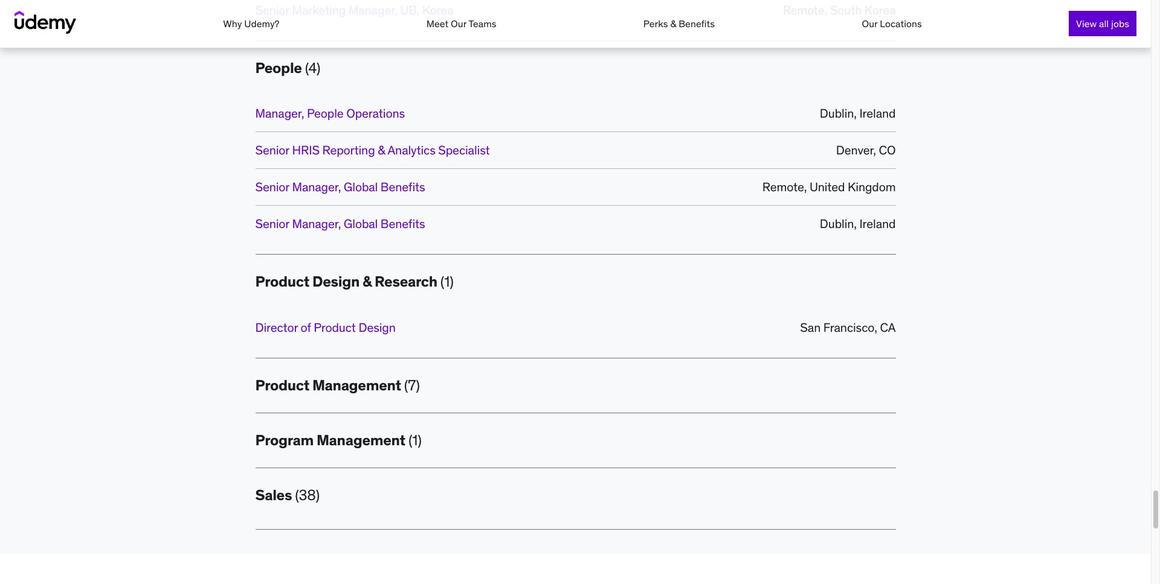 Task type: describe. For each thing, give the bounding box(es) containing it.
denver,
[[836, 143, 876, 158]]

dublin, ireland for manager, people operations
[[820, 106, 896, 121]]

of
[[301, 320, 311, 335]]

1 vertical spatial (1)
[[408, 431, 422, 450]]

denver, co
[[836, 143, 896, 158]]

jobs
[[1111, 18, 1129, 30]]

benefits for remote,
[[381, 180, 425, 195]]

reporting
[[322, 143, 375, 158]]

benefits for dublin,
[[381, 216, 425, 232]]

0 vertical spatial design
[[312, 273, 360, 291]]

senior hris reporting & analytics specialist
[[255, 143, 490, 158]]

dublin, for senior manager, global benefits
[[820, 216, 857, 232]]

san francisco, ca
[[800, 320, 896, 335]]

hris
[[292, 143, 320, 158]]

remote, for remote, united kingdom
[[763, 180, 807, 195]]

senior for remote, united kingdom
[[255, 180, 289, 195]]

1 horizontal spatial &
[[378, 143, 385, 158]]

(7)
[[404, 376, 420, 395]]

senior for denver, co
[[255, 143, 289, 158]]

united
[[810, 180, 845, 195]]

operations
[[346, 106, 405, 121]]

1 vertical spatial people
[[307, 106, 344, 121]]

udemy image
[[15, 11, 76, 34]]

sales (38)
[[255, 487, 320, 505]]

0 vertical spatial &
[[670, 18, 676, 30]]

udemy?
[[244, 18, 279, 30]]

ireland for senior manager, global benefits
[[860, 216, 896, 232]]

our locations link
[[862, 18, 922, 30]]

view
[[1076, 18, 1097, 30]]

2 korea from the left
[[865, 2, 896, 17]]

product management (7)
[[255, 376, 420, 395]]

south
[[830, 2, 862, 17]]

meet our teams link
[[426, 18, 496, 30]]

research
[[375, 273, 437, 291]]

1 vertical spatial product
[[314, 320, 356, 335]]

teams
[[469, 18, 496, 30]]

1 vertical spatial design
[[359, 320, 396, 335]]

all
[[1099, 18, 1109, 30]]

director
[[255, 320, 298, 335]]

product for management
[[255, 376, 309, 395]]

perks & benefits
[[643, 18, 715, 30]]

management for program
[[317, 431, 405, 450]]

why
[[223, 18, 242, 30]]

(4)
[[305, 58, 320, 77]]

people (4)
[[255, 58, 320, 77]]

0 horizontal spatial &
[[363, 273, 372, 291]]

why udemy?
[[223, 18, 279, 30]]

analytics
[[388, 143, 436, 158]]

co
[[879, 143, 896, 158]]

kingdom
[[848, 180, 896, 195]]

0 vertical spatial benefits
[[679, 18, 715, 30]]

perks
[[643, 18, 668, 30]]

senior manager, global benefits for dublin, ireland
[[255, 216, 425, 232]]

dublin, for manager, people operations
[[820, 106, 857, 121]]



Task type: locate. For each thing, give the bounding box(es) containing it.
senior manager, global benefits down reporting
[[255, 180, 425, 195]]

director of product design
[[255, 320, 396, 335]]

2 horizontal spatial &
[[670, 18, 676, 30]]

1 dublin, from the top
[[820, 106, 857, 121]]

1 horizontal spatial our
[[862, 18, 878, 30]]

0 vertical spatial ireland
[[860, 106, 896, 121]]

0 horizontal spatial people
[[255, 58, 302, 77]]

design
[[312, 273, 360, 291], [359, 320, 396, 335]]

global for remote, united kingdom
[[344, 180, 378, 195]]

1 vertical spatial &
[[378, 143, 385, 158]]

senior manager, global benefits
[[255, 180, 425, 195], [255, 216, 425, 232]]

global
[[344, 180, 378, 195], [344, 216, 378, 232]]

benefits up research
[[381, 216, 425, 232]]

program
[[255, 431, 314, 450]]

2 senior from the top
[[255, 143, 289, 158]]

ireland up 'co'
[[860, 106, 896, 121]]

design up director of product design
[[312, 273, 360, 291]]

francisco,
[[824, 320, 877, 335]]

(1) right research
[[440, 273, 454, 291]]

dublin, ireland down the kingdom
[[820, 216, 896, 232]]

1 vertical spatial remote,
[[763, 180, 807, 195]]

product right "of"
[[314, 320, 356, 335]]

2 senior manager, global benefits from the top
[[255, 216, 425, 232]]

korea up our locations
[[865, 2, 896, 17]]

1 vertical spatial management
[[317, 431, 405, 450]]

2 vertical spatial benefits
[[381, 216, 425, 232]]

people left (4)
[[255, 58, 302, 77]]

dublin,
[[820, 106, 857, 121], [820, 216, 857, 232]]

2 vertical spatial product
[[255, 376, 309, 395]]

1 our from the left
[[451, 18, 467, 30]]

product up director
[[255, 273, 309, 291]]

0 vertical spatial dublin,
[[820, 106, 857, 121]]

dublin, ireland for senior manager, global benefits
[[820, 216, 896, 232]]

0 vertical spatial global
[[344, 180, 378, 195]]

(1) down (7)
[[408, 431, 422, 450]]

1 horizontal spatial people
[[307, 106, 344, 121]]

locations
[[880, 18, 922, 30]]

0 horizontal spatial (1)
[[408, 431, 422, 450]]

management for product
[[312, 376, 401, 395]]

product for design
[[255, 273, 309, 291]]

3 senior from the top
[[255, 180, 289, 195]]

senior
[[255, 2, 289, 17], [255, 143, 289, 158], [255, 180, 289, 195], [255, 216, 289, 232]]

meet our teams
[[426, 18, 496, 30]]

4 senior from the top
[[255, 216, 289, 232]]

remote,
[[783, 2, 827, 17], [763, 180, 807, 195]]

0 horizontal spatial our
[[451, 18, 467, 30]]

global up "product design & research (1)"
[[344, 216, 378, 232]]

senior manager, global benefits up "product design & research (1)"
[[255, 216, 425, 232]]

dublin, ireland up denver,
[[820, 106, 896, 121]]

ireland
[[860, 106, 896, 121], [860, 216, 896, 232]]

& left research
[[363, 273, 372, 291]]

2 vertical spatial &
[[363, 273, 372, 291]]

management down product management (7)
[[317, 431, 405, 450]]

1 korea from the left
[[422, 2, 454, 17]]

people up hris
[[307, 106, 344, 121]]

specialist
[[438, 143, 490, 158]]

dublin, down remote, united kingdom
[[820, 216, 857, 232]]

remote, united kingdom
[[763, 180, 896, 195]]

1 senior manager, global benefits from the top
[[255, 180, 425, 195]]

dublin, ireland
[[820, 106, 896, 121], [820, 216, 896, 232]]

manager,
[[349, 2, 397, 17], [255, 106, 304, 121], [292, 180, 341, 195], [292, 216, 341, 232]]

global down senior hris reporting & analytics specialist
[[344, 180, 378, 195]]

remote, left 'united'
[[763, 180, 807, 195]]

1 vertical spatial dublin,
[[820, 216, 857, 232]]

&
[[670, 18, 676, 30], [378, 143, 385, 158], [363, 273, 372, 291]]

view all jobs
[[1076, 18, 1129, 30]]

(1)
[[440, 273, 454, 291], [408, 431, 422, 450]]

benefits right perks
[[679, 18, 715, 30]]

korea
[[422, 2, 454, 17], [865, 2, 896, 17]]

product up program
[[255, 376, 309, 395]]

senior for remote, south korea
[[255, 2, 289, 17]]

2 dublin, ireland from the top
[[820, 216, 896, 232]]

0 horizontal spatial korea
[[422, 2, 454, 17]]

0 vertical spatial remote,
[[783, 2, 827, 17]]

design down "product design & research (1)"
[[359, 320, 396, 335]]

view all jobs link
[[1069, 11, 1137, 36]]

0 vertical spatial product
[[255, 273, 309, 291]]

management
[[312, 376, 401, 395], [317, 431, 405, 450]]

our
[[451, 18, 467, 30], [862, 18, 878, 30]]

remote, south korea
[[783, 2, 896, 17]]

manager, people operations
[[255, 106, 405, 121]]

1 dublin, ireland from the top
[[820, 106, 896, 121]]

1 horizontal spatial korea
[[865, 2, 896, 17]]

ireland for manager, people operations
[[860, 106, 896, 121]]

why udemy? link
[[223, 18, 279, 30]]

marketing
[[292, 2, 346, 17]]

product design & research (1)
[[255, 273, 454, 291]]

benefits
[[679, 18, 715, 30], [381, 180, 425, 195], [381, 216, 425, 232]]

ca
[[880, 320, 896, 335]]

0 vertical spatial senior manager, global benefits
[[255, 180, 425, 195]]

senior marketing manager, ub, korea
[[255, 2, 454, 17]]

& right perks
[[670, 18, 676, 30]]

0 vertical spatial dublin, ireland
[[820, 106, 896, 121]]

dublin, up denver,
[[820, 106, 857, 121]]

management left (7)
[[312, 376, 401, 395]]

senior for dublin, ireland
[[255, 216, 289, 232]]

1 horizontal spatial (1)
[[440, 273, 454, 291]]

benefits down analytics
[[381, 180, 425, 195]]

2 ireland from the top
[[860, 216, 896, 232]]

1 vertical spatial ireland
[[860, 216, 896, 232]]

remote, left south
[[783, 2, 827, 17]]

0 vertical spatial (1)
[[440, 273, 454, 291]]

1 vertical spatial senior manager, global benefits
[[255, 216, 425, 232]]

product
[[255, 273, 309, 291], [314, 320, 356, 335], [255, 376, 309, 395]]

meet
[[426, 18, 449, 30]]

1 vertical spatial global
[[344, 216, 378, 232]]

sales
[[255, 487, 292, 505]]

1 ireland from the top
[[860, 106, 896, 121]]

our locations
[[862, 18, 922, 30]]

2 dublin, from the top
[[820, 216, 857, 232]]

2 global from the top
[[344, 216, 378, 232]]

1 vertical spatial benefits
[[381, 180, 425, 195]]

ub,
[[400, 2, 420, 17]]

1 vertical spatial dublin, ireland
[[820, 216, 896, 232]]

korea up 'meet'
[[422, 2, 454, 17]]

san
[[800, 320, 821, 335]]

senior manager, global benefits for remote, united kingdom
[[255, 180, 425, 195]]

global for dublin, ireland
[[344, 216, 378, 232]]

2 our from the left
[[862, 18, 878, 30]]

& left analytics
[[378, 143, 385, 158]]

our left the locations
[[862, 18, 878, 30]]

0 vertical spatial management
[[312, 376, 401, 395]]

our right 'meet'
[[451, 18, 467, 30]]

perks & benefits link
[[643, 18, 715, 30]]

0 vertical spatial people
[[255, 58, 302, 77]]

program management (1)
[[255, 431, 422, 450]]

1 senior from the top
[[255, 2, 289, 17]]

(38)
[[295, 487, 320, 505]]

people
[[255, 58, 302, 77], [307, 106, 344, 121]]

remote, for remote, south korea
[[783, 2, 827, 17]]

1 global from the top
[[344, 180, 378, 195]]

ireland down the kingdom
[[860, 216, 896, 232]]



Task type: vqa. For each thing, say whether or not it's contained in the screenshot.
rightmost people
yes



